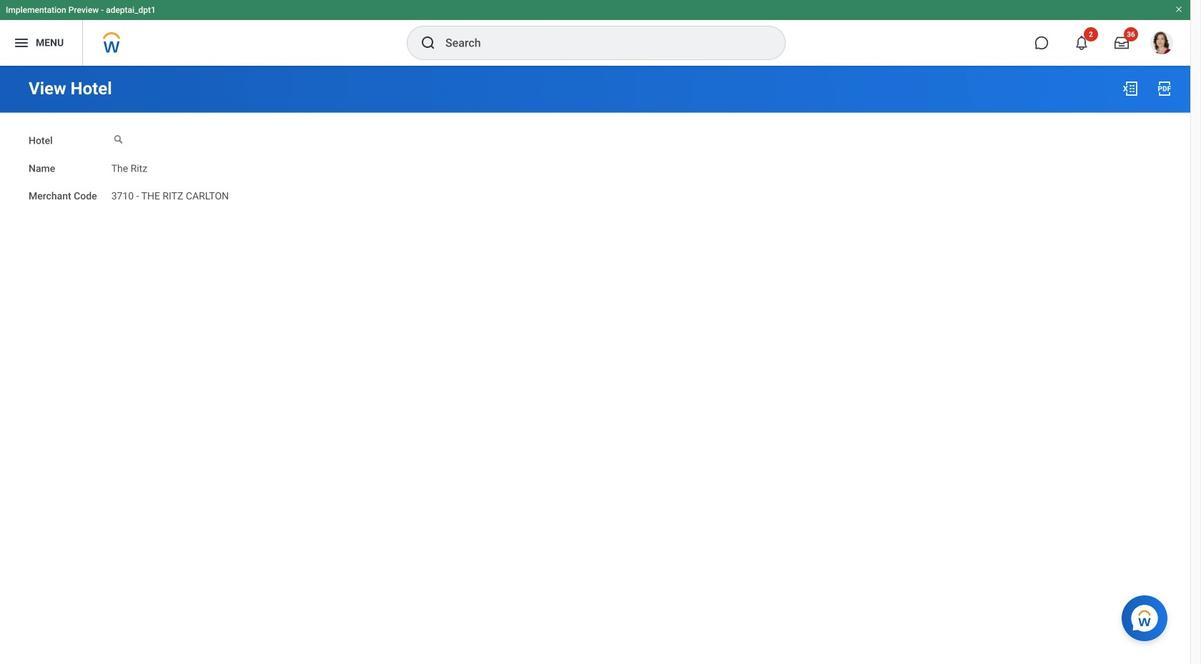 Task type: describe. For each thing, give the bounding box(es) containing it.
3710 - the ritz carlton element
[[111, 187, 229, 202]]

justify image
[[13, 34, 30, 51]]

inbox large image
[[1115, 36, 1129, 50]]

notifications large image
[[1075, 36, 1089, 50]]

close environment banner image
[[1175, 5, 1184, 14]]

Search Workday  search field
[[446, 27, 756, 59]]



Task type: vqa. For each thing, say whether or not it's contained in the screenshot.
Select to filter grid data image
no



Task type: locate. For each thing, give the bounding box(es) containing it.
view printable version (pdf) image
[[1156, 80, 1173, 97]]

export to excel image
[[1122, 80, 1139, 97]]

main content
[[0, 66, 1191, 217]]

banner
[[0, 0, 1191, 66]]

profile logan mcneil image
[[1151, 31, 1173, 57]]

search image
[[420, 34, 437, 51]]



